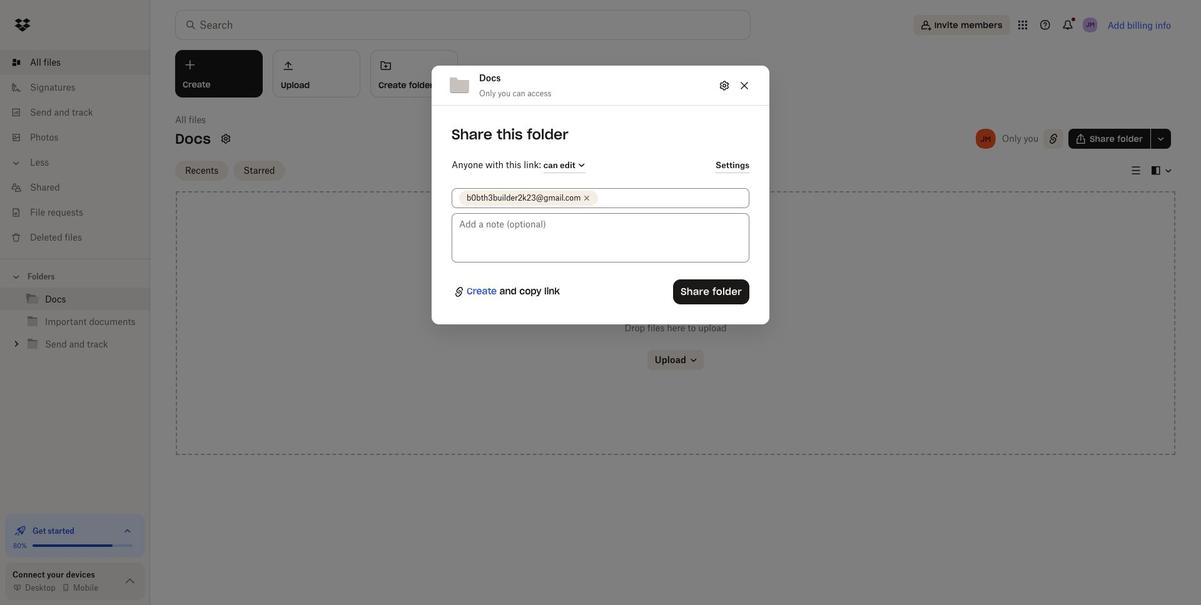 Task type: vqa. For each thing, say whether or not it's contained in the screenshot.
'added' inside Year Year your content was added to Dropbox
no



Task type: locate. For each thing, give the bounding box(es) containing it.
group
[[0, 286, 150, 365]]

list
[[0, 43, 150, 259]]

list item
[[0, 50, 150, 75]]



Task type: describe. For each thing, give the bounding box(es) containing it.
dropbox image
[[10, 13, 35, 38]]

Add a note (optional) text field
[[452, 213, 749, 263]]

sharing modal dialog
[[432, 66, 769, 425]]

less image
[[10, 157, 23, 170]]



